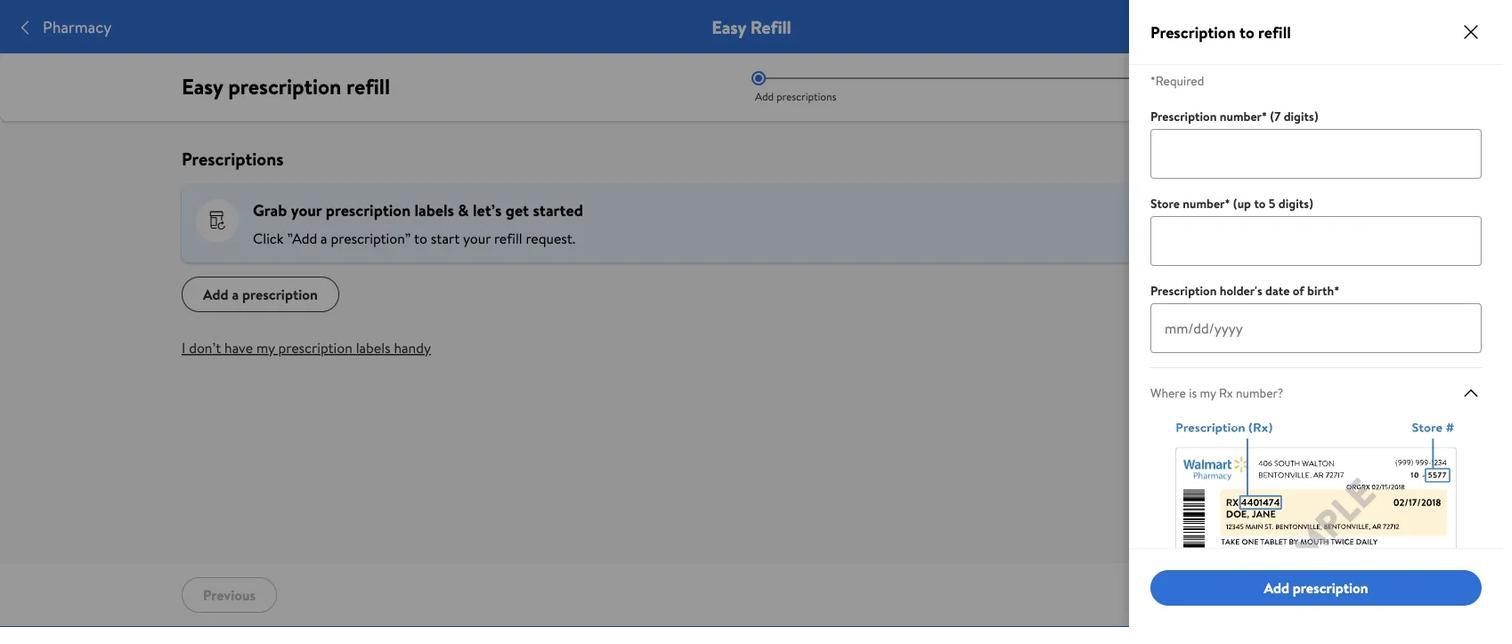 Task type: vqa. For each thing, say whether or not it's contained in the screenshot.
$33/mo or 0% APR with
no



Task type: locate. For each thing, give the bounding box(es) containing it.
Store number* (up to 5 digits) text field
[[1151, 216, 1482, 266]]

2 prescription from the top
[[1151, 108, 1217, 125]]

0 vertical spatial refill
[[1259, 21, 1291, 43]]

your up the "add
[[291, 200, 322, 222]]

labels left the handy
[[356, 338, 391, 358]]

2 horizontal spatial add
[[1264, 579, 1290, 598]]

number* left (7
[[1220, 108, 1268, 125]]

grab
[[253, 200, 287, 222]]

easy for easy prescription refill
[[182, 71, 223, 101]]

your
[[291, 200, 322, 222], [463, 229, 491, 249]]

start
[[431, 229, 460, 249]]

labels inside grab your prescription labels & let's get started click "add a prescription" to start your refill request.
[[415, 200, 454, 222]]

0 horizontal spatial your
[[291, 200, 322, 222]]

number* left (up
[[1183, 195, 1231, 212]]

add prescriptions list
[[752, 71, 1322, 104]]

1 vertical spatial my
[[1200, 385, 1216, 402]]

number*
[[1220, 108, 1268, 125], [1183, 195, 1231, 212]]

1 vertical spatial prescription
[[1151, 108, 1217, 125]]

my right "is"
[[1200, 385, 1216, 402]]

pharmacy button
[[14, 15, 119, 38]]

close panel image
[[1461, 21, 1482, 43]]

1 horizontal spatial labels
[[415, 200, 454, 222]]

2 horizontal spatial refill
[[1259, 21, 1291, 43]]

0 vertical spatial labels
[[415, 200, 454, 222]]

digits) right (7
[[1284, 108, 1319, 125]]

on your walmart prescription, you can find the prescription rx number near your name on the top left and the  store number is a 4 digit code found near the phone number on the top right. you can call your pharmacy for more information at pharmacynumber. image
[[1164, 419, 1469, 618]]

2 vertical spatial add
[[1264, 579, 1290, 598]]

2 vertical spatial to
[[414, 229, 428, 249]]

prescription for prescription number* (7 digits)
[[1151, 108, 1217, 125]]

1 vertical spatial number*
[[1183, 195, 1231, 212]]

a right the "add
[[321, 229, 327, 249]]

1 vertical spatial your
[[463, 229, 491, 249]]

1 vertical spatial a
[[232, 285, 239, 304]]

list item
[[1037, 71, 1322, 103]]

0 horizontal spatial add
[[203, 285, 229, 304]]

to left 5 in the top right of the page
[[1255, 195, 1266, 212]]

store number* (up to 5 digits)
[[1151, 195, 1314, 212]]

started
[[533, 200, 583, 222]]

prescription down *required
[[1151, 108, 1217, 125]]

digits)
[[1284, 108, 1319, 125], [1279, 195, 1314, 212]]

have
[[225, 338, 253, 358]]

2 vertical spatial refill
[[494, 229, 522, 249]]

click
[[253, 229, 284, 249]]

where is my rx number?
[[1151, 385, 1284, 402]]

to left start
[[414, 229, 428, 249]]

refill for easy prescription refill
[[347, 71, 390, 101]]

labels left "&"
[[415, 200, 454, 222]]

prescription inside "button"
[[1293, 579, 1369, 598]]

1 horizontal spatial my
[[1200, 385, 1216, 402]]

0 vertical spatial easy
[[712, 14, 746, 39]]

a inside grab your prescription labels & let's get started click "add a prescription" to start your refill request.
[[321, 229, 327, 249]]

0 horizontal spatial labels
[[356, 338, 391, 358]]

digits) right 5 in the top right of the page
[[1279, 195, 1314, 212]]

prescription up *required
[[1151, 21, 1236, 43]]

holder's
[[1220, 282, 1263, 300]]

add for add prescriptions
[[755, 89, 774, 104]]

0 horizontal spatial a
[[232, 285, 239, 304]]

refill inside dialog
[[1259, 21, 1291, 43]]

0 vertical spatial to
[[1240, 21, 1255, 43]]

easy
[[712, 14, 746, 39], [182, 71, 223, 101]]

add
[[755, 89, 774, 104], [203, 285, 229, 304], [1264, 579, 1290, 598]]

0 vertical spatial your
[[291, 200, 322, 222]]

1 vertical spatial add
[[203, 285, 229, 304]]

add prescription
[[1264, 579, 1369, 598]]

prescription holder's date of birth*
[[1151, 282, 1340, 300]]

1 horizontal spatial add
[[755, 89, 774, 104]]

0 vertical spatial a
[[321, 229, 327, 249]]

don't
[[189, 338, 221, 358]]

1 horizontal spatial a
[[321, 229, 327, 249]]

1 horizontal spatial easy
[[712, 14, 746, 39]]

1 prescription from the top
[[1151, 21, 1236, 43]]

0 horizontal spatial my
[[256, 338, 275, 358]]

1 vertical spatial labels
[[356, 338, 391, 358]]

2 vertical spatial prescription
[[1151, 282, 1217, 300]]

number?
[[1236, 385, 1284, 402]]

grab your prescription labels & let's get started click "add a prescription" to start your refill request.
[[253, 200, 583, 249]]

a
[[321, 229, 327, 249], [232, 285, 239, 304]]

(up
[[1234, 195, 1252, 212]]

"add
[[287, 229, 317, 249]]

my right have
[[256, 338, 275, 358]]

add inside button
[[203, 285, 229, 304]]

birth*
[[1308, 282, 1340, 300]]

labels
[[415, 200, 454, 222], [356, 338, 391, 358]]

3 prescription from the top
[[1151, 282, 1217, 300]]

continue button
[[1222, 578, 1322, 614]]

date
[[1266, 282, 1290, 300]]

continue
[[1243, 586, 1300, 606]]

easy up prescriptions
[[182, 71, 223, 101]]

easy prescription refill
[[182, 71, 390, 101]]

0 horizontal spatial easy
[[182, 71, 223, 101]]

to up prescription number* (7 digits) at the top right of the page
[[1240, 21, 1255, 43]]

1 vertical spatial easy
[[182, 71, 223, 101]]

0 vertical spatial add
[[755, 89, 774, 104]]

refill
[[1259, 21, 1291, 43], [347, 71, 390, 101], [494, 229, 522, 249]]

0 vertical spatial my
[[256, 338, 275, 358]]

add inside "button"
[[1264, 579, 1290, 598]]

prescription left holder's
[[1151, 282, 1217, 300]]

easy left "refill"
[[712, 14, 746, 39]]

prescription
[[228, 71, 341, 101], [326, 200, 411, 222], [242, 285, 318, 304], [278, 338, 353, 358], [1293, 579, 1369, 598]]

prescription for prescription to refill
[[1151, 21, 1236, 43]]

1 vertical spatial refill
[[347, 71, 390, 101]]

add a prescription
[[203, 285, 318, 304]]

handy
[[394, 338, 431, 358]]

add prescriptions
[[755, 89, 837, 104]]

your down let's in the top of the page
[[463, 229, 491, 249]]

a up have
[[232, 285, 239, 304]]

1 horizontal spatial refill
[[494, 229, 522, 249]]

is
[[1189, 385, 1197, 402]]

prescription inside grab your prescription labels & let's get started click "add a prescription" to start your refill request.
[[326, 200, 411, 222]]

add inside list item
[[755, 89, 774, 104]]

my
[[256, 338, 275, 358], [1200, 385, 1216, 402]]

0 horizontal spatial refill
[[347, 71, 390, 101]]

0 vertical spatial prescription
[[1151, 21, 1236, 43]]

rx
[[1219, 385, 1233, 402]]

prescription
[[1151, 21, 1236, 43], [1151, 108, 1217, 125], [1151, 282, 1217, 300]]

0 vertical spatial number*
[[1220, 108, 1268, 125]]

to
[[1240, 21, 1255, 43], [1255, 195, 1266, 212], [414, 229, 428, 249]]



Task type: describe. For each thing, give the bounding box(es) containing it.
5
[[1269, 195, 1276, 212]]

my inside prescription to refill dialog
[[1200, 385, 1216, 402]]

easy for easy refill
[[712, 14, 746, 39]]

refill for prescription to refill
[[1259, 21, 1291, 43]]

prescription number* (7 digits)
[[1151, 108, 1319, 125]]

labels inside button
[[356, 338, 391, 358]]

where
[[1151, 385, 1186, 402]]

Prescription number* (7 digits) text field
[[1151, 129, 1482, 179]]

let's
[[473, 200, 502, 222]]

of
[[1293, 282, 1305, 300]]

i
[[182, 338, 186, 358]]

1 horizontal spatial your
[[463, 229, 491, 249]]

refill inside grab your prescription labels & let's get started click "add a prescription" to start your refill request.
[[494, 229, 522, 249]]

add prescription button
[[1151, 571, 1482, 607]]

easy refill
[[712, 14, 792, 39]]

i don't have my prescription labels handy button
[[182, 334, 431, 363]]

previous button
[[182, 578, 277, 614]]

prescription to refill dialog
[[1129, 0, 1504, 628]]

refill
[[751, 14, 792, 39]]

a inside button
[[232, 285, 239, 304]]

my inside button
[[256, 338, 275, 358]]

request.
[[526, 229, 575, 249]]

get
[[506, 200, 529, 222]]

0 vertical spatial digits)
[[1284, 108, 1319, 125]]

prescriptions
[[182, 146, 284, 171]]

list item inside add prescriptions list
[[1037, 71, 1322, 103]]

*required
[[1151, 72, 1205, 90]]

to inside grab your prescription labels & let's get started click "add a prescription" to start your refill request.
[[414, 229, 428, 249]]

prescription for prescription holder's date of birth*
[[1151, 282, 1217, 300]]

&
[[458, 200, 469, 222]]

add a prescription button
[[182, 277, 339, 313]]

number* for prescription
[[1220, 108, 1268, 125]]

previous
[[203, 586, 256, 606]]

pharmacy
[[43, 15, 111, 38]]

prescription to refill
[[1151, 21, 1291, 43]]

store
[[1151, 195, 1180, 212]]

i don't have my prescription labels handy
[[182, 338, 431, 358]]

hide prescription sample image
[[1461, 383, 1482, 404]]

(7
[[1271, 108, 1281, 125]]

number* for store
[[1183, 195, 1231, 212]]

add for add a prescription
[[203, 285, 229, 304]]

prescription"
[[331, 229, 411, 249]]

add for add prescription
[[1264, 579, 1290, 598]]

Prescription holder's date of birth* text field
[[1151, 304, 1482, 354]]

add prescriptions list item
[[752, 71, 1037, 104]]

1 vertical spatial to
[[1255, 195, 1266, 212]]

prescriptions
[[777, 89, 837, 104]]

1 vertical spatial digits)
[[1279, 195, 1314, 212]]



